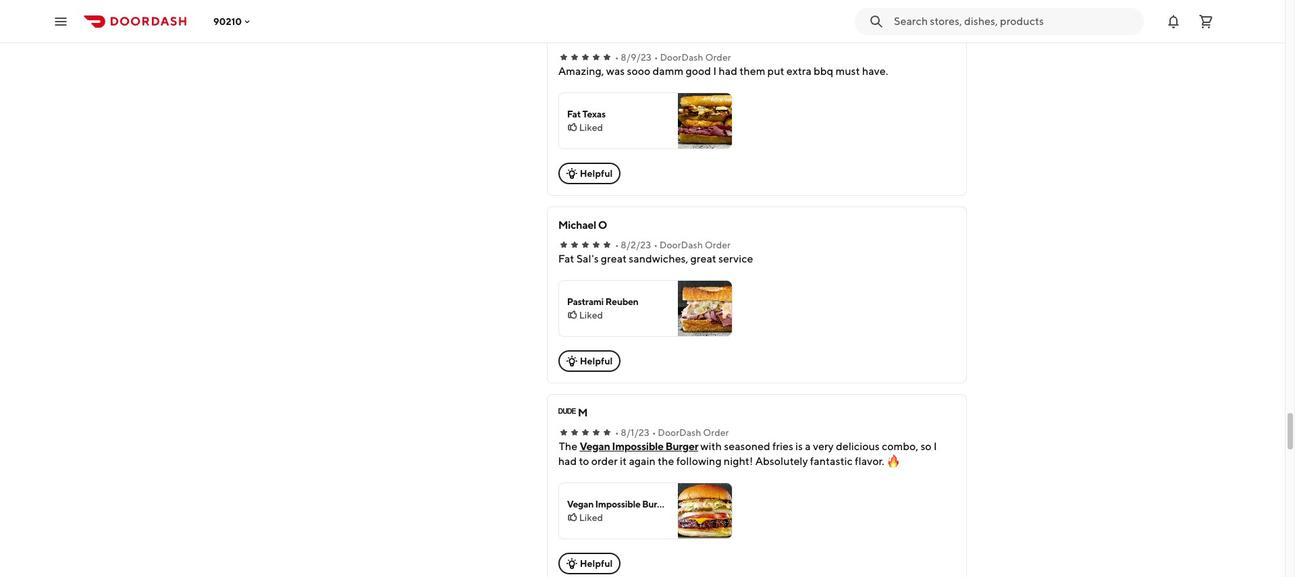 Task type: describe. For each thing, give the bounding box(es) containing it.
pastrami reuben
[[567, 296, 638, 307]]

liked for r
[[579, 122, 603, 133]]

order for m
[[703, 427, 729, 438]]

ᴰᵁᴰᴱ
[[558, 407, 576, 419]]

o
[[598, 219, 607, 232]]

m
[[578, 407, 588, 419]]

helpful button for tania
[[558, 163, 621, 184]]

order for o
[[705, 240, 731, 251]]

8/2/23
[[621, 240, 651, 251]]

• 8/2/23 • doordash order
[[615, 240, 731, 251]]

r
[[585, 31, 593, 44]]

vegan impossible burger image
[[678, 484, 732, 539]]

notification bell image
[[1166, 13, 1182, 29]]

helpful for r
[[580, 168, 613, 179]]

texas
[[582, 109, 606, 120]]

90210
[[213, 16, 242, 27]]

3 liked from the top
[[579, 513, 603, 523]]

Store search: begin typing to search for stores available on DoorDash text field
[[894, 14, 1136, 29]]

michael
[[558, 219, 596, 232]]

1 vertical spatial impossible
[[595, 499, 641, 510]]

• right 8/9/23
[[654, 52, 658, 63]]

1 vertical spatial burger
[[642, 499, 671, 510]]

fat
[[567, 109, 581, 120]]

vegan inside button
[[580, 440, 610, 453]]

liked for o
[[579, 310, 603, 321]]

michael o
[[558, 219, 607, 232]]

burger inside vegan impossible burger button
[[666, 440, 698, 453]]

• left 8/2/23
[[615, 240, 619, 251]]

90210 button
[[213, 16, 253, 27]]

fat texas image
[[678, 93, 732, 149]]

• left 8/1/23 on the bottom of page
[[615, 427, 619, 438]]

8/1/23
[[621, 427, 649, 438]]

• 8/1/23 • doordash order
[[615, 427, 729, 438]]

helpful button for michael
[[558, 350, 621, 372]]



Task type: locate. For each thing, give the bounding box(es) containing it.
8/9/23
[[621, 52, 652, 63]]

2 vertical spatial order
[[703, 427, 729, 438]]

burger
[[666, 440, 698, 453], [642, 499, 671, 510]]

vegan impossible burger button
[[580, 440, 698, 454]]

doordash right 8/2/23
[[660, 240, 703, 251]]

0 vertical spatial doordash
[[660, 52, 703, 63]]

3 helpful button from the top
[[558, 553, 621, 575]]

burger left vegan impossible burger image
[[642, 499, 671, 510]]

tania
[[558, 31, 584, 44]]

• right 8/2/23
[[654, 240, 658, 251]]

doordash for ᴰᵁᴰᴱ m
[[658, 427, 701, 438]]

0 vertical spatial vegan impossible burger
[[580, 440, 698, 453]]

2 helpful button from the top
[[558, 350, 621, 372]]

burger down • 8/1/23 • doordash order
[[666, 440, 698, 453]]

impossible inside button
[[612, 440, 664, 453]]

helpful
[[580, 168, 613, 179], [580, 356, 613, 367], [580, 559, 613, 569]]

doordash up vegan impossible burger button
[[658, 427, 701, 438]]

pastrami reuben image
[[678, 281, 732, 336]]

1 vertical spatial helpful
[[580, 356, 613, 367]]

1 vertical spatial vegan
[[567, 499, 594, 510]]

1 vertical spatial order
[[705, 240, 731, 251]]

2 vertical spatial liked
[[579, 513, 603, 523]]

pastrami
[[567, 296, 604, 307]]

• right 8/1/23 on the bottom of page
[[652, 427, 656, 438]]

tania r
[[558, 31, 593, 44]]

doordash for tania r
[[660, 52, 703, 63]]

0 vertical spatial helpful button
[[558, 163, 621, 184]]

impossible down 8/1/23 on the bottom of page
[[612, 440, 664, 453]]

order for r
[[705, 52, 731, 63]]

impossible down vegan impossible burger button
[[595, 499, 641, 510]]

0 vertical spatial liked
[[579, 122, 603, 133]]

helpful button
[[558, 163, 621, 184], [558, 350, 621, 372], [558, 553, 621, 575]]

3 helpful from the top
[[580, 559, 613, 569]]

open menu image
[[53, 13, 69, 29]]

0 vertical spatial helpful
[[580, 168, 613, 179]]

vegan impossible burger down vegan impossible burger button
[[567, 499, 671, 510]]

1 helpful from the top
[[580, 168, 613, 179]]

0 vertical spatial order
[[705, 52, 731, 63]]

1 vertical spatial vegan impossible burger
[[567, 499, 671, 510]]

0 items, open order cart image
[[1198, 13, 1214, 29]]

• left 8/9/23
[[615, 52, 619, 63]]

2 vertical spatial doordash
[[658, 427, 701, 438]]

2 vertical spatial helpful button
[[558, 553, 621, 575]]

1 liked from the top
[[579, 122, 603, 133]]

2 liked from the top
[[579, 310, 603, 321]]

doordash for michael o
[[660, 240, 703, 251]]

0 vertical spatial impossible
[[612, 440, 664, 453]]

2 helpful from the top
[[580, 356, 613, 367]]

fat texas
[[567, 109, 606, 120]]

order
[[705, 52, 731, 63], [705, 240, 731, 251], [703, 427, 729, 438]]

1 vertical spatial doordash
[[660, 240, 703, 251]]

• 8/9/23 • doordash order
[[615, 52, 731, 63]]

•
[[615, 52, 619, 63], [654, 52, 658, 63], [615, 240, 619, 251], [654, 240, 658, 251], [615, 427, 619, 438], [652, 427, 656, 438]]

1 helpful button from the top
[[558, 163, 621, 184]]

helpful for o
[[580, 356, 613, 367]]

0 vertical spatial vegan
[[580, 440, 610, 453]]

vegan impossible burger down 8/1/23 on the bottom of page
[[580, 440, 698, 453]]

0 vertical spatial burger
[[666, 440, 698, 453]]

vegan
[[580, 440, 610, 453], [567, 499, 594, 510]]

1 vertical spatial liked
[[579, 310, 603, 321]]

liked
[[579, 122, 603, 133], [579, 310, 603, 321], [579, 513, 603, 523]]

1 vertical spatial helpful button
[[558, 350, 621, 372]]

2 vertical spatial helpful
[[580, 559, 613, 569]]

doordash right 8/9/23
[[660, 52, 703, 63]]

vegan impossible burger
[[580, 440, 698, 453], [567, 499, 671, 510]]

ᴰᵁᴰᴱ m
[[558, 407, 588, 419]]

doordash
[[660, 52, 703, 63], [660, 240, 703, 251], [658, 427, 701, 438]]

impossible
[[612, 440, 664, 453], [595, 499, 641, 510]]

reuben
[[605, 296, 638, 307]]



Task type: vqa. For each thing, say whether or not it's contained in the screenshot.
meal. in Grilled Chicken Breast Our tender and juicy chicken breast is marinated in a blend of herbs and spices, then grilled to perfection. It's a delicious and healthy choice for any meal.
no



